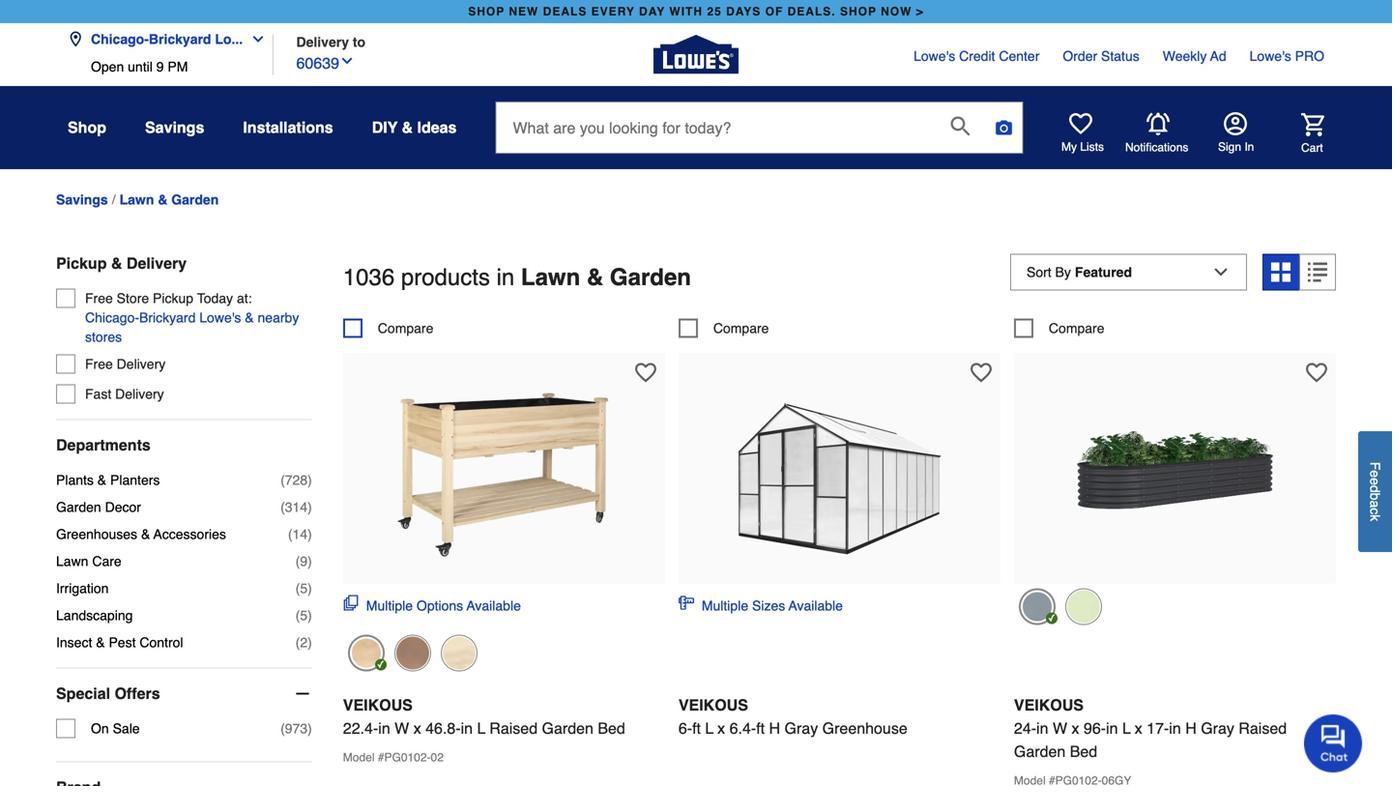 Task type: describe. For each thing, give the bounding box(es) containing it.
lawn care
[[56, 554, 122, 569]]

lowe's credit center
[[914, 48, 1040, 64]]

bed inside veikous 22.4-in w x 46.8-in l raised garden bed
[[598, 719, 626, 737]]

weekly
[[1163, 48, 1207, 64]]

5013731837 element
[[679, 319, 769, 338]]

( 728 )
[[281, 473, 312, 488]]

my lists
[[1062, 140, 1105, 154]]

1 ft from the left
[[693, 719, 701, 737]]

open until 9 pm
[[91, 59, 188, 74]]

rustic image
[[394, 635, 431, 672]]

irrigation
[[56, 581, 109, 596]]

lowe's pro link
[[1250, 46, 1325, 66]]

l for 22.4-
[[477, 719, 486, 737]]

diy
[[372, 118, 398, 136]]

chevron down image inside 60639 button
[[339, 53, 355, 69]]

day
[[639, 5, 666, 18]]

4 x from the left
[[1135, 719, 1143, 737]]

weekly ad link
[[1163, 46, 1227, 66]]

brickyard for lo...
[[149, 31, 211, 47]]

at:
[[237, 291, 252, 306]]

1 vertical spatial pickup
[[153, 291, 193, 306]]

d
[[1368, 485, 1384, 493]]

location image
[[68, 31, 83, 47]]

departments
[[56, 436, 151, 454]]

46.8-
[[426, 719, 461, 737]]

0 horizontal spatial 9
[[156, 59, 164, 74]]

gray image
[[1019, 588, 1056, 625]]

available for multiple options available
[[467, 598, 521, 614]]

multiple sizes available link
[[679, 595, 843, 615]]

17-
[[1147, 719, 1170, 737]]

veikous 22.4-in w x 46.8-in l raised garden bed image
[[398, 363, 611, 576]]

gray image
[[441, 635, 478, 672]]

f e e d b a c k
[[1368, 462, 1384, 521]]

savings button
[[145, 110, 204, 145]]

fast
[[85, 386, 111, 402]]

store
[[117, 291, 149, 306]]

natural image
[[348, 635, 385, 672]]

compare for 5013792779 element
[[1049, 321, 1105, 336]]

veikous 24-in w x 96-in l x 17-in h gray raised garden bed image
[[1069, 363, 1282, 576]]

garden inside savings / lawn & garden
[[171, 192, 219, 207]]

( for insect & pest control
[[296, 635, 300, 651]]

model # pg0102-02
[[343, 751, 444, 764]]

25
[[707, 5, 722, 18]]

w for 96-
[[1053, 719, 1068, 737]]

camera image
[[995, 118, 1014, 137]]

center
[[999, 48, 1040, 64]]

planters
[[110, 473, 160, 488]]

notifications
[[1126, 140, 1189, 154]]

order
[[1063, 48, 1098, 64]]

deals.
[[788, 5, 836, 18]]

plants & planters
[[56, 473, 160, 488]]

) for on sale
[[308, 721, 312, 737]]

compare for the 5013064141 element
[[378, 321, 434, 336]]

credit
[[960, 48, 996, 64]]

in down gray image
[[461, 719, 473, 737]]

( for on sale
[[281, 721, 285, 737]]

chicago- for chicago-brickyard lowe's & nearby stores
[[85, 310, 139, 326]]

lowe's inside the chicago-brickyard lowe's & nearby stores
[[199, 310, 241, 326]]

in right '96-'
[[1170, 719, 1182, 737]]

free delivery
[[85, 356, 166, 372]]

savings / lawn & garden
[[56, 192, 219, 208]]

veikous 6-ft l x 6.4-ft h gray greenhouse image
[[733, 363, 946, 576]]

open
[[91, 59, 124, 74]]

delivery up free store pickup today at:
[[127, 254, 187, 272]]

0 horizontal spatial pickup
[[56, 254, 107, 272]]

delivery to
[[296, 34, 366, 50]]

24-
[[1014, 719, 1037, 737]]

with
[[670, 5, 703, 18]]

compare for 5013731837 element
[[714, 321, 769, 336]]

diy & ideas
[[372, 118, 457, 136]]

( 5 ) for irrigation
[[296, 581, 312, 596]]

veikous for 24-
[[1014, 696, 1084, 714]]

lawn & garden link
[[120, 192, 219, 207]]

6.4-
[[730, 719, 757, 737]]

decor
[[105, 500, 141, 515]]

1 heart outline image from the left
[[635, 362, 657, 383]]

greenhouses
[[56, 527, 137, 542]]

shop new deals every day with 25 days of deals. shop now > link
[[464, 0, 928, 23]]

( for irrigation
[[296, 581, 300, 596]]

savings for savings
[[145, 118, 204, 136]]

every
[[592, 5, 635, 18]]

grid view image
[[1272, 263, 1291, 282]]

shop button
[[68, 110, 106, 145]]

insect & pest control
[[56, 635, 183, 651]]

free for free store pickup today at:
[[85, 291, 113, 306]]

lowe's pro
[[1250, 48, 1325, 64]]

( 973 )
[[281, 721, 312, 737]]

314
[[285, 500, 308, 515]]

chicago-brickyard lo...
[[91, 31, 243, 47]]

raised inside veikous 24-in w x 96-in l x 17-in h gray raised garden bed
[[1239, 719, 1287, 737]]

) for lawn care
[[308, 554, 312, 569]]

5013064141 element
[[343, 319, 434, 338]]

cart button
[[1275, 113, 1325, 155]]

14
[[293, 527, 308, 542]]

raised inside veikous 22.4-in w x 46.8-in l raised garden bed
[[490, 719, 538, 737]]

my
[[1062, 140, 1077, 154]]

sign
[[1219, 140, 1242, 154]]

( for landscaping
[[296, 608, 300, 623]]

special
[[56, 685, 110, 703]]

veikous 22.4-in w x 46.8-in l raised garden bed
[[343, 696, 626, 737]]

delivery down free delivery
[[115, 386, 164, 402]]

chicago-brickyard lo... button
[[68, 20, 274, 59]]

veikous 6-ft l x 6.4-ft h gray greenhouse
[[679, 696, 908, 737]]

savings for savings / lawn & garden
[[56, 192, 108, 207]]

off white image
[[1066, 588, 1102, 625]]

a
[[1368, 500, 1384, 508]]

sign in button
[[1219, 112, 1255, 155]]

brickyard for lowe's
[[139, 310, 196, 326]]

f e e d b a c k button
[[1359, 431, 1393, 552]]

lists
[[1081, 140, 1105, 154]]

>
[[917, 5, 924, 18]]

accessories
[[154, 527, 226, 542]]

( for greenhouses & accessories
[[288, 527, 293, 542]]

728
[[285, 473, 308, 488]]

lawn inside savings / lawn & garden
[[120, 192, 154, 207]]

1036 products in lawn & garden
[[343, 264, 691, 291]]

chicago- for chicago-brickyard lo...
[[91, 31, 149, 47]]

shop
[[68, 118, 106, 136]]

heart outline image
[[1307, 362, 1328, 383]]

insect
[[56, 635, 92, 651]]

2
[[300, 635, 308, 651]]

60639
[[296, 54, 339, 72]]

( 9 )
[[296, 554, 312, 569]]

greenhouses & accessories
[[56, 527, 226, 542]]

ad
[[1211, 48, 1227, 64]]

chicago-brickyard lowe's & nearby stores button
[[85, 308, 312, 347]]

x for 46.8-
[[414, 719, 421, 737]]

lowe's for lowe's credit center
[[914, 48, 956, 64]]

in up #
[[378, 719, 390, 737]]

chevron down image inside chicago-brickyard lo... button
[[243, 31, 266, 47]]

( 14 )
[[288, 527, 312, 542]]

sizes
[[752, 598, 786, 614]]

lowe's home improvement logo image
[[654, 12, 739, 97]]



Task type: vqa. For each thing, say whether or not it's contained in the screenshot.
display.
no



Task type: locate. For each thing, give the bounding box(es) containing it.
model
[[343, 751, 375, 764]]

2 ( 5 ) from the top
[[296, 608, 312, 623]]

sale
[[113, 721, 140, 737]]

brickyard down free store pickup today at:
[[139, 310, 196, 326]]

shop left new
[[468, 5, 505, 18]]

l inside veikous 22.4-in w x 46.8-in l raised garden bed
[[477, 719, 486, 737]]

shop
[[468, 5, 505, 18], [840, 5, 877, 18]]

gray inside veikous 24-in w x 96-in l x 17-in h gray raised garden bed
[[1201, 719, 1235, 737]]

1 available from the left
[[467, 598, 521, 614]]

to
[[353, 34, 366, 50]]

1 horizontal spatial raised
[[1239, 719, 1287, 737]]

in
[[1245, 140, 1255, 154]]

veikous up 6-
[[679, 696, 748, 714]]

1 horizontal spatial multiple
[[702, 598, 749, 614]]

4 ) from the top
[[308, 554, 312, 569]]

2 w from the left
[[1053, 719, 1068, 737]]

x for 6.4-
[[718, 719, 726, 737]]

) for garden decor
[[308, 500, 312, 515]]

2 available from the left
[[789, 598, 843, 614]]

e up d
[[1368, 470, 1384, 478]]

fast delivery
[[85, 386, 164, 402]]

w inside veikous 24-in w x 96-in l x 17-in h gray raised garden bed
[[1053, 719, 1068, 737]]

2 x from the left
[[718, 719, 726, 737]]

chicago- inside the chicago-brickyard lowe's & nearby stores
[[85, 310, 139, 326]]

0 horizontal spatial lowe's
[[199, 310, 241, 326]]

brickyard up pm
[[149, 31, 211, 47]]

0 horizontal spatial w
[[395, 719, 409, 737]]

0 vertical spatial 9
[[156, 59, 164, 74]]

0 horizontal spatial gray
[[785, 719, 818, 737]]

brickyard inside the chicago-brickyard lowe's & nearby stores
[[139, 310, 196, 326]]

free left store on the top of the page
[[85, 291, 113, 306]]

w inside veikous 22.4-in w x 46.8-in l raised garden bed
[[395, 719, 409, 737]]

( 5 ) up the 2
[[296, 608, 312, 623]]

delivery up 60639
[[296, 34, 349, 50]]

1 free from the top
[[85, 291, 113, 306]]

1 vertical spatial 5
[[300, 608, 308, 623]]

gray inside veikous 6-ft l x 6.4-ft h gray greenhouse
[[785, 719, 818, 737]]

8 ) from the top
[[308, 721, 312, 737]]

in
[[497, 264, 515, 291], [378, 719, 390, 737], [461, 719, 473, 737], [1037, 719, 1049, 737], [1106, 719, 1119, 737], [1170, 719, 1182, 737]]

0 horizontal spatial lawn
[[56, 554, 88, 569]]

compare inside 5013731837 element
[[714, 321, 769, 336]]

bed left 6-
[[598, 719, 626, 737]]

veikous 24-in w x 96-in l x 17-in h gray raised garden bed
[[1014, 696, 1287, 761]]

multiple inside multiple options available link
[[366, 598, 413, 614]]

( for garden decor
[[281, 500, 285, 515]]

( down ( 9 ) on the bottom left of page
[[296, 581, 300, 596]]

h inside veikous 6-ft l x 6.4-ft h gray greenhouse
[[769, 719, 781, 737]]

2 horizontal spatial lawn
[[521, 264, 581, 291]]

1 horizontal spatial l
[[705, 719, 714, 737]]

1 vertical spatial chevron down image
[[339, 53, 355, 69]]

5013792779 element
[[1014, 319, 1105, 338]]

savings left '/'
[[56, 192, 108, 207]]

0 vertical spatial 5
[[300, 581, 308, 596]]

w up pg0102-
[[395, 719, 409, 737]]

2 e from the top
[[1368, 478, 1384, 485]]

) for irrigation
[[308, 581, 312, 596]]

2 shop from the left
[[840, 5, 877, 18]]

raised left chat invite button image at right
[[1239, 719, 1287, 737]]

1 horizontal spatial 9
[[300, 554, 308, 569]]

h right 17-
[[1186, 719, 1197, 737]]

1036
[[343, 264, 395, 291]]

2 raised from the left
[[1239, 719, 1287, 737]]

& inside savings / lawn & garden
[[158, 192, 168, 207]]

1 horizontal spatial compare
[[714, 321, 769, 336]]

b
[[1368, 493, 1384, 500]]

lowe's inside the lowe's pro link
[[1250, 48, 1292, 64]]

chevron down image left delivery to
[[243, 31, 266, 47]]

ft left 6.4-
[[693, 719, 701, 737]]

until
[[128, 59, 153, 74]]

9 left pm
[[156, 59, 164, 74]]

2 veikous from the left
[[679, 696, 748, 714]]

compare inside 5013792779 element
[[1049, 321, 1105, 336]]

) for plants & planters
[[308, 473, 312, 488]]

lowe's
[[914, 48, 956, 64], [1250, 48, 1292, 64], [199, 310, 241, 326]]

h inside veikous 24-in w x 96-in l x 17-in h gray raised garden bed
[[1186, 719, 1197, 737]]

1 multiple from the left
[[366, 598, 413, 614]]

( for lawn care
[[296, 554, 300, 569]]

1 horizontal spatial shop
[[840, 5, 877, 18]]

1 shop from the left
[[468, 5, 505, 18]]

gray
[[785, 719, 818, 737], [1201, 719, 1235, 737]]

l right '46.8-' at the left
[[477, 719, 486, 737]]

free down stores in the left of the page
[[85, 356, 113, 372]]

chat invite button image
[[1305, 714, 1364, 773]]

) down 14
[[308, 554, 312, 569]]

w for 46.8-
[[395, 719, 409, 737]]

k
[[1368, 515, 1384, 521]]

multiple options available link
[[343, 595, 521, 615]]

0 vertical spatial pickup
[[56, 254, 107, 272]]

options
[[417, 598, 463, 614]]

2 horizontal spatial l
[[1123, 719, 1131, 737]]

( for plants & planters
[[281, 473, 285, 488]]

Search Query text field
[[497, 103, 936, 153]]

l for 24-
[[1123, 719, 1131, 737]]

1 compare from the left
[[378, 321, 434, 336]]

) for greenhouses & accessories
[[308, 527, 312, 542]]

) up minus image
[[308, 635, 312, 651]]

lowe's left credit at the top of the page
[[914, 48, 956, 64]]

/
[[112, 192, 116, 208]]

veikous inside veikous 22.4-in w x 46.8-in l raised garden bed
[[343, 696, 413, 714]]

2 horizontal spatial compare
[[1049, 321, 1105, 336]]

2 compare from the left
[[714, 321, 769, 336]]

l right 6-
[[705, 719, 714, 737]]

installations
[[243, 118, 333, 136]]

pickup
[[56, 254, 107, 272], [153, 291, 193, 306]]

x left '96-'
[[1072, 719, 1080, 737]]

heart outline image
[[635, 362, 657, 383], [971, 362, 992, 383]]

veikous up the 22.4-
[[343, 696, 413, 714]]

2 free from the top
[[85, 356, 113, 372]]

1 horizontal spatial savings
[[145, 118, 204, 136]]

l inside veikous 6-ft l x 6.4-ft h gray greenhouse
[[705, 719, 714, 737]]

96-
[[1084, 719, 1106, 737]]

0 vertical spatial chicago-
[[91, 31, 149, 47]]

0 horizontal spatial chevron down image
[[243, 31, 266, 47]]

1 vertical spatial brickyard
[[139, 310, 196, 326]]

products
[[401, 264, 490, 291]]

3 l from the left
[[1123, 719, 1131, 737]]

veikous inside veikous 24-in w x 96-in l x 17-in h gray raised garden bed
[[1014, 696, 1084, 714]]

sign in
[[1219, 140, 1255, 154]]

garden inside veikous 24-in w x 96-in l x 17-in h gray raised garden bed
[[1014, 743, 1066, 761]]

0 vertical spatial ( 5 )
[[296, 581, 312, 596]]

1 vertical spatial 9
[[300, 554, 308, 569]]

1 horizontal spatial bed
[[1070, 743, 1098, 761]]

1 veikous from the left
[[343, 696, 413, 714]]

chevron down image down to
[[339, 53, 355, 69]]

0 vertical spatial savings
[[145, 118, 204, 136]]

2 gray from the left
[[1201, 719, 1235, 737]]

) up ( 9 ) on the bottom left of page
[[308, 527, 312, 542]]

1 vertical spatial lawn
[[521, 264, 581, 291]]

x for 96-
[[1072, 719, 1080, 737]]

1 horizontal spatial veikous
[[679, 696, 748, 714]]

lowe's credit center link
[[914, 46, 1040, 66]]

0 vertical spatial chevron down image
[[243, 31, 266, 47]]

5
[[300, 581, 308, 596], [300, 608, 308, 623]]

1 gray from the left
[[785, 719, 818, 737]]

0 horizontal spatial heart outline image
[[635, 362, 657, 383]]

raised right '46.8-' at the left
[[490, 719, 538, 737]]

0 horizontal spatial ft
[[693, 719, 701, 737]]

x inside veikous 6-ft l x 6.4-ft h gray greenhouse
[[718, 719, 726, 737]]

5 down ( 9 ) on the bottom left of page
[[300, 581, 308, 596]]

installations button
[[243, 110, 333, 145]]

0 horizontal spatial available
[[467, 598, 521, 614]]

1 horizontal spatial lawn
[[120, 192, 154, 207]]

veikous for 22.4-
[[343, 696, 413, 714]]

( 5 ) down ( 9 ) on the bottom left of page
[[296, 581, 312, 596]]

l left 17-
[[1123, 719, 1131, 737]]

veikous for 6-
[[679, 696, 748, 714]]

x inside veikous 22.4-in w x 46.8-in l raised garden bed
[[414, 719, 421, 737]]

in left '96-'
[[1037, 719, 1049, 737]]

( up minus image
[[296, 635, 300, 651]]

3 compare from the left
[[1049, 321, 1105, 336]]

3 ) from the top
[[308, 527, 312, 542]]

free
[[85, 291, 113, 306], [85, 356, 113, 372]]

22.4-
[[343, 719, 378, 737]]

lowe's home improvement cart image
[[1302, 113, 1325, 136]]

( 2 )
[[296, 635, 312, 651]]

2 ft from the left
[[757, 719, 765, 737]]

5 for irrigation
[[300, 581, 308, 596]]

1 raised from the left
[[490, 719, 538, 737]]

in right products
[[497, 264, 515, 291]]

( up the 2
[[296, 608, 300, 623]]

1 horizontal spatial w
[[1053, 719, 1068, 737]]

1 horizontal spatial pickup
[[153, 291, 193, 306]]

9 down 14
[[300, 554, 308, 569]]

available right options
[[467, 598, 521, 614]]

3 x from the left
[[1072, 719, 1080, 737]]

0 horizontal spatial veikous
[[343, 696, 413, 714]]

lowe's home improvement account image
[[1224, 112, 1248, 135]]

chicago- up stores in the left of the page
[[85, 310, 139, 326]]

lowe's left the pro
[[1250, 48, 1292, 64]]

0 vertical spatial lawn
[[120, 192, 154, 207]]

veikous inside veikous 6-ft l x 6.4-ft h gray greenhouse
[[679, 696, 748, 714]]

bed
[[598, 719, 626, 737], [1070, 743, 1098, 761]]

garden inside veikous 22.4-in w x 46.8-in l raised garden bed
[[542, 719, 594, 737]]

1 horizontal spatial ft
[[757, 719, 765, 737]]

#
[[378, 751, 384, 764]]

02
[[431, 751, 444, 764]]

1 w from the left
[[395, 719, 409, 737]]

chicago-brickyard lowe's & nearby stores
[[85, 310, 299, 345]]

landscaping
[[56, 608, 133, 623]]

chicago- up open
[[91, 31, 149, 47]]

1 vertical spatial free
[[85, 356, 113, 372]]

2 multiple from the left
[[702, 598, 749, 614]]

0 vertical spatial bed
[[598, 719, 626, 737]]

diy & ideas button
[[372, 110, 457, 145]]

1 5 from the top
[[300, 581, 308, 596]]

bed down '96-'
[[1070, 743, 1098, 761]]

pm
[[168, 59, 188, 74]]

60639 button
[[296, 50, 355, 75]]

available for multiple sizes available
[[789, 598, 843, 614]]

1 horizontal spatial gray
[[1201, 719, 1235, 737]]

chevron down image
[[243, 31, 266, 47], [339, 53, 355, 69]]

0 horizontal spatial l
[[477, 719, 486, 737]]

lowe's home improvement notification center image
[[1147, 112, 1170, 136]]

multiple for multiple sizes available
[[702, 598, 749, 614]]

special offers
[[56, 685, 160, 703]]

ft right 6-
[[757, 719, 765, 737]]

) up ( 314 ) at the bottom of page
[[308, 473, 312, 488]]

pickup down savings link
[[56, 254, 107, 272]]

pickup & delivery
[[56, 254, 187, 272]]

) for landscaping
[[308, 608, 312, 623]]

x left 6.4-
[[718, 719, 726, 737]]

1 horizontal spatial available
[[789, 598, 843, 614]]

x left '46.8-' at the left
[[414, 719, 421, 737]]

1 horizontal spatial heart outline image
[[971, 362, 992, 383]]

( up ( 314 ) at the bottom of page
[[281, 473, 285, 488]]

5 ) from the top
[[308, 581, 312, 596]]

0 horizontal spatial raised
[[490, 719, 538, 737]]

0 horizontal spatial bed
[[598, 719, 626, 737]]

pg0102-
[[384, 751, 431, 764]]

multiple left options
[[366, 598, 413, 614]]

my lists link
[[1062, 112, 1105, 155]]

lowe's home improvement lists image
[[1070, 112, 1093, 135]]

ideas
[[417, 118, 457, 136]]

w left '96-'
[[1053, 719, 1068, 737]]

& inside the chicago-brickyard lowe's & nearby stores
[[245, 310, 254, 326]]

0 horizontal spatial h
[[769, 719, 781, 737]]

1 horizontal spatial chevron down image
[[339, 53, 355, 69]]

today
[[197, 291, 233, 306]]

multiple inside multiple sizes available link
[[702, 598, 749, 614]]

0 horizontal spatial savings
[[56, 192, 108, 207]]

2 horizontal spatial veikous
[[1014, 696, 1084, 714]]

3 veikous from the left
[[1014, 696, 1084, 714]]

7 ) from the top
[[308, 635, 312, 651]]

&
[[402, 118, 413, 136], [158, 192, 168, 207], [111, 254, 122, 272], [587, 264, 604, 291], [245, 310, 254, 326], [97, 473, 107, 488], [141, 527, 150, 542], [96, 635, 105, 651]]

0 vertical spatial free
[[85, 291, 113, 306]]

2 horizontal spatial lowe's
[[1250, 48, 1292, 64]]

veikous up 24-
[[1014, 696, 1084, 714]]

1 x from the left
[[414, 719, 421, 737]]

(
[[281, 473, 285, 488], [281, 500, 285, 515], [288, 527, 293, 542], [296, 554, 300, 569], [296, 581, 300, 596], [296, 608, 300, 623], [296, 635, 300, 651], [281, 721, 285, 737]]

special offers button
[[56, 669, 312, 719]]

multiple for multiple options available
[[366, 598, 413, 614]]

minus image
[[293, 684, 312, 704]]

garden
[[171, 192, 219, 207], [610, 264, 691, 291], [56, 500, 101, 515], [542, 719, 594, 737], [1014, 743, 1066, 761]]

1 vertical spatial savings
[[56, 192, 108, 207]]

( down the 314
[[288, 527, 293, 542]]

new
[[509, 5, 539, 18]]

status
[[1102, 48, 1140, 64]]

2 l from the left
[[705, 719, 714, 737]]

) down ( 9 ) on the bottom left of page
[[308, 581, 312, 596]]

2 h from the left
[[1186, 719, 1197, 737]]

gray right 17-
[[1201, 719, 1235, 737]]

) up 14
[[308, 500, 312, 515]]

multiple options available
[[366, 598, 521, 614]]

plants
[[56, 473, 94, 488]]

1 h from the left
[[769, 719, 781, 737]]

1 horizontal spatial lowe's
[[914, 48, 956, 64]]

1 e from the top
[[1368, 470, 1384, 478]]

1 ( 5 ) from the top
[[296, 581, 312, 596]]

savings inside savings / lawn & garden
[[56, 192, 108, 207]]

savings
[[145, 118, 204, 136], [56, 192, 108, 207]]

0 horizontal spatial multiple
[[366, 598, 413, 614]]

l inside veikous 24-in w x 96-in l x 17-in h gray raised garden bed
[[1123, 719, 1131, 737]]

( 5 ) for landscaping
[[296, 608, 312, 623]]

0 horizontal spatial shop
[[468, 5, 505, 18]]

) for insect & pest control
[[308, 635, 312, 651]]

savings down pm
[[145, 118, 204, 136]]

order status
[[1063, 48, 1140, 64]]

bed inside veikous 24-in w x 96-in l x 17-in h gray raised garden bed
[[1070, 743, 1098, 761]]

delivery up fast delivery
[[117, 356, 166, 372]]

6 ) from the top
[[308, 608, 312, 623]]

x left 17-
[[1135, 719, 1143, 737]]

1 l from the left
[[477, 719, 486, 737]]

) down minus image
[[308, 721, 312, 737]]

None search field
[[496, 102, 1024, 172]]

2 5 from the top
[[300, 608, 308, 623]]

lowe's down today
[[199, 310, 241, 326]]

pickup up the chicago-brickyard lowe's & nearby stores
[[153, 291, 193, 306]]

gray right 6.4-
[[785, 719, 818, 737]]

f
[[1368, 462, 1384, 470]]

garden decor
[[56, 500, 141, 515]]

nearby
[[258, 310, 299, 326]]

search image
[[951, 116, 971, 136]]

shop left 'now'
[[840, 5, 877, 18]]

now
[[881, 5, 912, 18]]

compare inside the 5013064141 element
[[378, 321, 434, 336]]

free store pickup today at:
[[85, 291, 252, 306]]

2 heart outline image from the left
[[971, 362, 992, 383]]

care
[[92, 554, 122, 569]]

1 vertical spatial bed
[[1070, 743, 1098, 761]]

lowe's for lowe's pro
[[1250, 48, 1292, 64]]

deals
[[543, 5, 587, 18]]

0 vertical spatial brickyard
[[149, 31, 211, 47]]

1 vertical spatial chicago-
[[85, 310, 139, 326]]

multiple
[[366, 598, 413, 614], [702, 598, 749, 614]]

1 vertical spatial ( 5 )
[[296, 608, 312, 623]]

2 vertical spatial lawn
[[56, 554, 88, 569]]

available right sizes
[[789, 598, 843, 614]]

lo...
[[215, 31, 243, 47]]

) up the 2
[[308, 608, 312, 623]]

lawn
[[120, 192, 154, 207], [521, 264, 581, 291], [56, 554, 88, 569]]

pro
[[1296, 48, 1325, 64]]

( left the 22.4-
[[281, 721, 285, 737]]

list view image
[[1309, 263, 1328, 282]]

shop new deals every day with 25 days of deals. shop now >
[[468, 5, 924, 18]]

( down ( 728 )
[[281, 500, 285, 515]]

2 ) from the top
[[308, 500, 312, 515]]

departments element
[[56, 436, 312, 455]]

1 ) from the top
[[308, 473, 312, 488]]

in left 17-
[[1106, 719, 1119, 737]]

multiple left sizes
[[702, 598, 749, 614]]

free for free delivery
[[85, 356, 113, 372]]

order status link
[[1063, 46, 1140, 66]]

1 horizontal spatial h
[[1186, 719, 1197, 737]]

0 horizontal spatial compare
[[378, 321, 434, 336]]

e up b
[[1368, 478, 1384, 485]]

5 up the 2
[[300, 608, 308, 623]]

offers
[[115, 685, 160, 703]]

h right 6.4-
[[769, 719, 781, 737]]

( down 14
[[296, 554, 300, 569]]

5 for landscaping
[[300, 608, 308, 623]]

lowe's inside lowe's credit center link
[[914, 48, 956, 64]]



